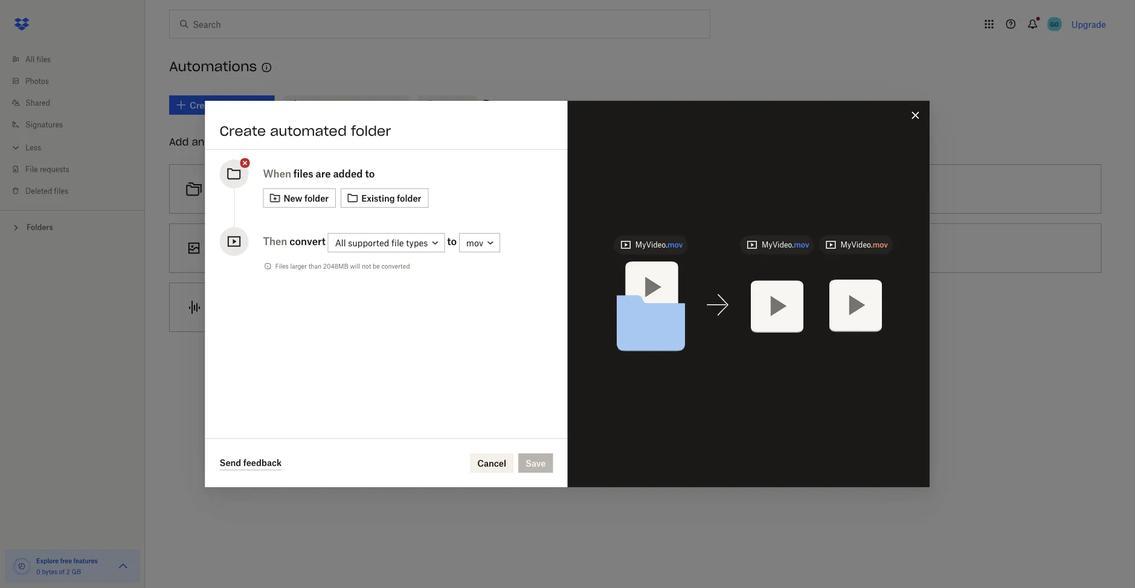 Task type: describe. For each thing, give the bounding box(es) containing it.
types
[[406, 238, 428, 248]]

existing folder
[[361, 193, 421, 203]]

cancel
[[477, 458, 506, 469]]

files right unzip at the top right of the page
[[872, 243, 889, 253]]

be
[[373, 263, 380, 270]]

to right added
[[365, 168, 375, 180]]

quota usage element
[[12, 557, 31, 576]]

deleted files
[[25, 186, 68, 195]]

add
[[169, 136, 189, 148]]

folder for existing folder
[[397, 193, 421, 203]]

converted
[[382, 263, 410, 270]]

file for a
[[572, 243, 584, 253]]

upgrade
[[1072, 19, 1106, 29]]

that
[[573, 184, 589, 194]]

files left by
[[323, 184, 339, 194]]

a for category
[[251, 184, 255, 194]]

2 myvideo. from the left
[[762, 241, 794, 250]]

choose an image format to convert files to button
[[164, 219, 478, 278]]

sort
[[305, 184, 320, 194]]

files right deleted
[[54, 186, 68, 195]]

upgrade link
[[1072, 19, 1106, 29]]

shared
[[25, 98, 50, 107]]

send feedback
[[220, 458, 282, 468]]

3 myvideo. mov from the left
[[841, 241, 888, 250]]

videos
[[658, 243, 683, 253]]

create automated folder dialog
[[205, 101, 930, 488]]

existing folder button
[[341, 189, 429, 208]]

folders
[[27, 223, 53, 232]]

an for add
[[192, 136, 205, 148]]

features
[[73, 557, 98, 565]]

added
[[333, 168, 363, 180]]

1 myvideo. from the left
[[636, 241, 668, 250]]

choose a category to sort files by button
[[164, 160, 478, 219]]

bytes
[[42, 568, 57, 576]]

choose a category to sort files by
[[218, 184, 351, 194]]

all files
[[25, 55, 51, 64]]

files larger than 2048mb will not be converted
[[275, 263, 410, 270]]

less
[[25, 143, 41, 152]]

will
[[350, 263, 360, 270]]

rule
[[555, 184, 571, 194]]

mov button
[[459, 233, 500, 252]]

explore
[[36, 557, 59, 565]]

files inside create automated folder dialog
[[294, 168, 313, 180]]

not
[[362, 263, 371, 270]]

unzip files button
[[793, 219, 1107, 278]]

free
[[60, 557, 72, 565]]

format for file
[[586, 243, 613, 253]]

files inside button
[[880, 184, 897, 194]]

category
[[258, 184, 292, 194]]

new
[[284, 193, 302, 203]]

a for file
[[565, 243, 569, 253]]

larger
[[290, 263, 307, 270]]

2048mb
[[323, 263, 349, 270]]

files up photos
[[37, 55, 51, 64]]

3 myvideo. from the left
[[841, 241, 873, 250]]

to right videos
[[686, 243, 694, 253]]

2
[[66, 568, 70, 576]]

send
[[220, 458, 241, 468]]

files right renames
[[628, 184, 645, 194]]

renames
[[591, 184, 626, 194]]

to up "converted"
[[380, 243, 388, 253]]

0
[[36, 568, 40, 576]]

to left 'sort'
[[295, 184, 303, 194]]

to inside button
[[899, 184, 907, 194]]

choose an image format to convert files to
[[218, 243, 388, 253]]

choose a file format to convert videos to button
[[478, 219, 793, 278]]

deleted files link
[[10, 180, 145, 202]]

click to watch a demo video image
[[259, 60, 274, 75]]

explore free features 0 bytes of 2 gb
[[36, 557, 98, 576]]

then
[[263, 236, 287, 247]]



Task type: locate. For each thing, give the bounding box(es) containing it.
choose down set
[[532, 243, 562, 253]]

list
[[0, 41, 145, 210]]

convert for choose an image format to convert files to
[[329, 243, 359, 253]]

a left "category"
[[251, 184, 255, 194]]

0 horizontal spatial myvideo.
[[636, 241, 668, 250]]

myvideo. mov
[[636, 241, 683, 250], [762, 241, 809, 250], [841, 241, 888, 250]]

1 horizontal spatial myvideo. mov
[[762, 241, 809, 250]]

send feedback button
[[220, 456, 282, 471]]

cancel button
[[470, 454, 514, 473]]

signatures
[[25, 120, 63, 129]]

an right add
[[192, 136, 205, 148]]

all up files larger than 2048mb will not be converted
[[335, 238, 346, 248]]

2 horizontal spatial folder
[[397, 193, 421, 203]]

choose for choose a category to sort files by
[[218, 184, 248, 194]]

choose left "category"
[[218, 184, 248, 194]]

files
[[37, 55, 51, 64], [294, 168, 313, 180], [323, 184, 339, 194], [628, 184, 645, 194], [880, 184, 897, 194], [54, 186, 68, 195], [361, 243, 378, 253], [872, 243, 889, 253]]

supported
[[348, 238, 389, 248]]

1 format from the left
[[290, 243, 317, 253]]

choose left image
[[218, 243, 248, 253]]

format down renames
[[586, 243, 613, 253]]

convert up than
[[290, 236, 326, 247]]

feedback
[[243, 458, 282, 468]]

1 horizontal spatial file
[[572, 243, 584, 253]]

less image
[[10, 142, 22, 154]]

1 horizontal spatial folder
[[351, 123, 391, 140]]

file
[[25, 165, 38, 174]]

0 horizontal spatial a
[[251, 184, 255, 194]]

a down rule
[[565, 243, 569, 253]]

convert for choose a file format to convert videos to
[[626, 243, 655, 253]]

convert up files larger than 2048mb will not be converted
[[329, 243, 359, 253]]

are
[[316, 168, 331, 180]]

to up than
[[319, 243, 327, 253]]

to left mov popup button on the left of page
[[447, 236, 457, 247]]

an for choose
[[251, 243, 261, 253]]

1 horizontal spatial convert
[[329, 243, 359, 253]]

choose inside choose a file format to convert videos to "button"
[[532, 243, 562, 253]]

0 vertical spatial an
[[192, 136, 205, 148]]

all supported file types
[[335, 238, 428, 248]]

format up larger
[[290, 243, 317, 253]]

all files link
[[10, 48, 145, 70]]

convert files to pdfs
[[846, 184, 931, 194]]

convert
[[290, 236, 326, 247], [329, 243, 359, 253], [626, 243, 655, 253]]

new folder
[[284, 193, 329, 203]]

requests
[[40, 165, 69, 174]]

automations
[[169, 58, 257, 75]]

list containing all files
[[0, 41, 145, 210]]

0 horizontal spatial myvideo. mov
[[636, 241, 683, 250]]

1 horizontal spatial all
[[335, 238, 346, 248]]

a right set
[[548, 184, 553, 194]]

set a rule that renames files button
[[478, 160, 793, 219]]

2 horizontal spatial a
[[565, 243, 569, 253]]

0 horizontal spatial format
[[290, 243, 317, 253]]

an inside button
[[251, 243, 261, 253]]

unzip
[[846, 243, 870, 253]]

2 horizontal spatial myvideo. mov
[[841, 241, 888, 250]]

0 horizontal spatial all
[[25, 55, 35, 64]]

an left image
[[251, 243, 261, 253]]

automated
[[270, 123, 347, 140]]

0 horizontal spatial folder
[[304, 193, 329, 203]]

file requests
[[25, 165, 69, 174]]

all inside list
[[25, 55, 35, 64]]

set a rule that renames files
[[532, 184, 645, 194]]

1 myvideo. mov from the left
[[636, 241, 683, 250]]

1 horizontal spatial a
[[548, 184, 553, 194]]

add an automation
[[169, 136, 266, 148]]

dropbox image
[[10, 12, 34, 36]]

0 horizontal spatial file
[[392, 238, 404, 248]]

format inside button
[[290, 243, 317, 253]]

to left videos
[[615, 243, 623, 253]]

choose inside choose a category to sort files by button
[[218, 184, 248, 194]]

files
[[275, 263, 289, 270]]

photos
[[25, 76, 49, 86]]

choose for choose an image format to convert files to
[[218, 243, 248, 253]]

choose for choose a file format to convert videos to
[[532, 243, 562, 253]]

choose a file format to convert videos to
[[532, 243, 694, 253]]

set
[[532, 184, 546, 194]]

convert files to pdfs button
[[793, 160, 1107, 219]]

add an automation main content
[[164, 87, 1135, 589]]

folder right existing
[[397, 193, 421, 203]]

shared link
[[10, 92, 145, 114]]

mov inside popup button
[[466, 238, 483, 248]]

file requests link
[[10, 158, 145, 180]]

all inside popup button
[[335, 238, 346, 248]]

choose
[[218, 184, 248, 194], [218, 243, 248, 253], [532, 243, 562, 253]]

file
[[392, 238, 404, 248], [572, 243, 584, 253]]

1 vertical spatial all
[[335, 238, 346, 248]]

mov
[[466, 238, 483, 248], [668, 241, 683, 250], [794, 241, 809, 250], [873, 241, 888, 250]]

signatures link
[[10, 114, 145, 135]]

convert inside create automated folder dialog
[[290, 236, 326, 247]]

myvideo.
[[636, 241, 668, 250], [762, 241, 794, 250], [841, 241, 873, 250]]

folder for new folder
[[304, 193, 329, 203]]

0 horizontal spatial convert
[[290, 236, 326, 247]]

files up 'sort'
[[294, 168, 313, 180]]

format
[[290, 243, 317, 253], [586, 243, 613, 253]]

file left types
[[392, 238, 404, 248]]

format for image
[[290, 243, 317, 253]]

folder up added
[[351, 123, 391, 140]]

to
[[365, 168, 375, 180], [295, 184, 303, 194], [899, 184, 907, 194], [447, 236, 457, 247], [319, 243, 327, 253], [380, 243, 388, 253], [615, 243, 623, 253], [686, 243, 694, 253]]

folder
[[351, 123, 391, 140], [304, 193, 329, 203], [397, 193, 421, 203]]

all for all supported file types
[[335, 238, 346, 248]]

gb
[[72, 568, 81, 576]]

2 myvideo. mov from the left
[[762, 241, 809, 250]]

photos link
[[10, 70, 145, 92]]

files up not on the left of the page
[[361, 243, 378, 253]]

convert inside button
[[329, 243, 359, 253]]

file down that
[[572, 243, 584, 253]]

1 horizontal spatial an
[[251, 243, 261, 253]]

than
[[309, 263, 321, 270]]

pdfs
[[910, 184, 931, 194]]

1 vertical spatial an
[[251, 243, 261, 253]]

create
[[220, 123, 266, 140]]

choose inside choose an image format to convert files to button
[[218, 243, 248, 253]]

files are added to
[[294, 168, 375, 180]]

all up photos
[[25, 55, 35, 64]]

existing
[[361, 193, 395, 203]]

2 format from the left
[[586, 243, 613, 253]]

a inside "button"
[[565, 243, 569, 253]]

a for rule
[[548, 184, 553, 194]]

a
[[251, 184, 255, 194], [548, 184, 553, 194], [565, 243, 569, 253]]

0 horizontal spatial an
[[192, 136, 205, 148]]

deleted
[[25, 186, 52, 195]]

all supported file types button
[[328, 233, 445, 252]]

2 horizontal spatial convert
[[626, 243, 655, 253]]

folder right new
[[304, 193, 329, 203]]

all
[[25, 55, 35, 64], [335, 238, 346, 248]]

files right convert
[[880, 184, 897, 194]]

to left pdfs
[[899, 184, 907, 194]]

unzip files
[[846, 243, 889, 253]]

file inside "button"
[[572, 243, 584, 253]]

format inside "button"
[[586, 243, 613, 253]]

file for supported
[[392, 238, 404, 248]]

convert inside "button"
[[626, 243, 655, 253]]

1 horizontal spatial myvideo.
[[762, 241, 794, 250]]

by
[[342, 184, 351, 194]]

1 horizontal spatial format
[[586, 243, 613, 253]]

file inside popup button
[[392, 238, 404, 248]]

automation
[[208, 136, 266, 148]]

of
[[59, 568, 65, 576]]

create automated folder
[[220, 123, 391, 140]]

new folder button
[[263, 189, 336, 208]]

2 horizontal spatial myvideo.
[[841, 241, 873, 250]]

convert left videos
[[626, 243, 655, 253]]

image
[[263, 243, 288, 253]]

0 vertical spatial all
[[25, 55, 35, 64]]

when
[[263, 168, 291, 180]]

folders button
[[0, 218, 145, 236]]

an
[[192, 136, 205, 148], [251, 243, 261, 253]]

convert
[[846, 184, 878, 194]]

all for all files
[[25, 55, 35, 64]]



Task type: vqa. For each thing, say whether or not it's contained in the screenshot.
YYYY-
no



